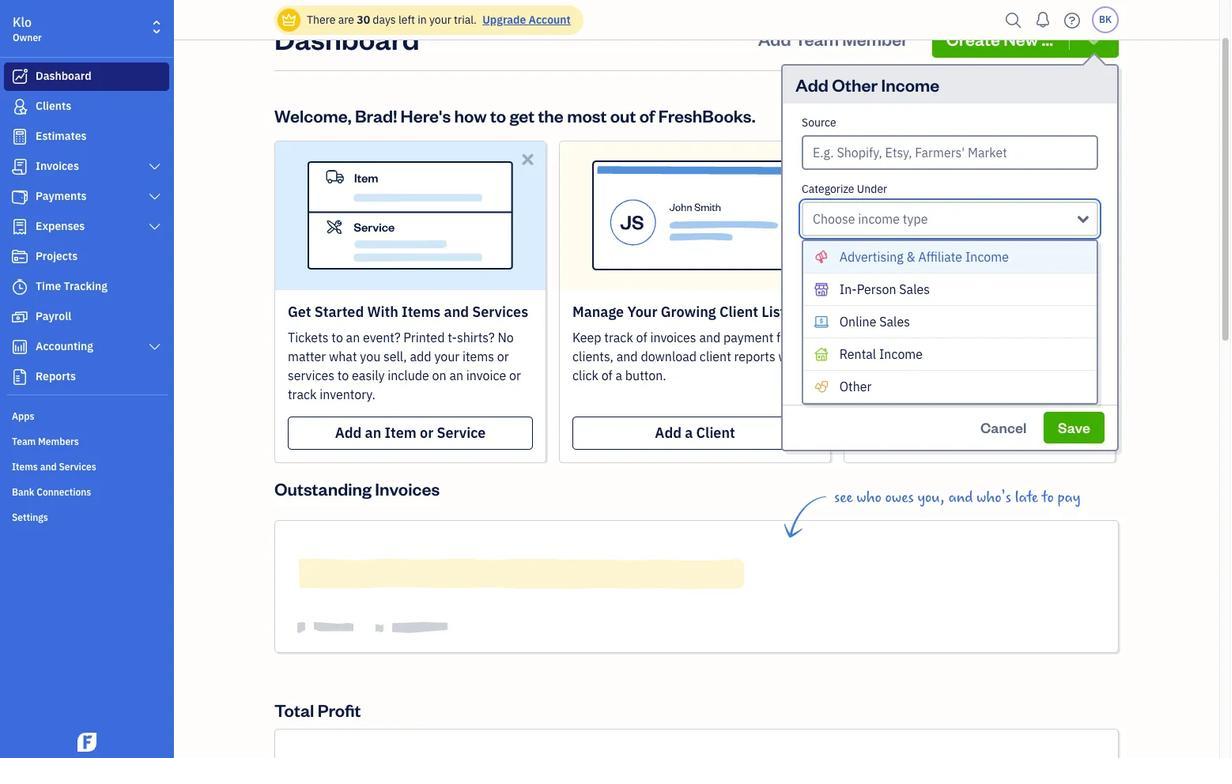 Task type: locate. For each thing, give the bounding box(es) containing it.
an down toward
[[972, 330, 986, 345]]

dashboard
[[274, 20, 420, 57], [36, 69, 91, 83]]

1 vertical spatial dashboard
[[36, 69, 91, 83]]

invoice
[[989, 330, 1028, 345], [467, 368, 506, 383]]

chevron large down image for accounting
[[148, 341, 162, 354]]

1 horizontal spatial a
[[685, 424, 693, 442]]

dismiss image
[[519, 150, 537, 168]]

to down what
[[338, 368, 349, 383]]

client left list
[[720, 303, 759, 321]]

1 horizontal spatial your
[[857, 303, 888, 321]]

a left button. on the right of page
[[616, 368, 623, 383]]

track down services
[[288, 387, 317, 402]]

get for get paid faster with an invoice template that enables flexible payment options and automated reminders—and looks great.
[[857, 330, 878, 345]]

0 vertical spatial services
[[472, 303, 528, 321]]

1 chevron large down image from the top
[[148, 191, 162, 203]]

project image
[[10, 249, 29, 265]]

chevron large down image
[[148, 191, 162, 203], [148, 221, 162, 233]]

create left 'search' icon
[[947, 27, 1001, 50]]

of right "out"
[[640, 104, 655, 126]]

team down "apps"
[[12, 436, 36, 448]]

0 vertical spatial client
[[720, 303, 759, 321]]

1 horizontal spatial invoice
[[989, 330, 1028, 345]]

services up bank connections link
[[59, 461, 96, 473]]

your first step toward getting paid
[[857, 303, 1092, 321]]

payment
[[724, 330, 774, 345], [976, 349, 1026, 364]]

add for add team member
[[758, 27, 791, 50]]

1 vertical spatial other
[[840, 379, 872, 394]]

chevron large down image
[[148, 161, 162, 173], [148, 341, 162, 354]]

chevron large down image inside 'payments' link
[[148, 191, 162, 203]]

add inside 'link'
[[335, 424, 362, 442]]

0 horizontal spatial services
[[59, 461, 96, 473]]

get paid faster with an invoice template that enables flexible payment options and automated reminders—and looks great.
[[857, 330, 1095, 383]]

in
[[418, 13, 427, 27]]

client down client
[[696, 424, 735, 442]]

0 horizontal spatial your
[[628, 303, 658, 321]]

payment down "taxes"
[[976, 349, 1026, 364]]

add inside button
[[758, 27, 791, 50]]

0 vertical spatial create
[[947, 27, 1001, 50]]

0 horizontal spatial with
[[779, 349, 803, 364]]

of left invoices
[[636, 330, 648, 345]]

automated
[[857, 368, 919, 383]]

list box
[[804, 241, 1097, 403]]

1 vertical spatial or
[[509, 368, 521, 383]]

1 horizontal spatial dismiss image
[[1088, 150, 1107, 168]]

items up bank
[[12, 461, 38, 473]]

1 vertical spatial track
[[288, 387, 317, 402]]

0 vertical spatial of
[[640, 104, 655, 126]]

0 vertical spatial track
[[605, 330, 633, 345]]

2 horizontal spatial a
[[806, 349, 813, 364]]

services up "no"
[[472, 303, 528, 321]]

to
[[490, 104, 506, 126], [332, 330, 343, 345], [338, 368, 349, 383], [1042, 489, 1054, 507]]

0 horizontal spatial team
[[12, 436, 36, 448]]

and up button. on the right of page
[[617, 349, 638, 364]]

to left get
[[490, 104, 506, 126]]

tickets
[[288, 330, 329, 345]]

1 horizontal spatial track
[[605, 330, 633, 345]]

invoices
[[36, 159, 79, 173], [375, 478, 440, 500]]

advertising & affiliate income
[[840, 249, 1009, 265]]

invoices down add an item or service 'link'
[[375, 478, 440, 500]]

your up invoices
[[628, 303, 658, 321]]

0 vertical spatial with
[[944, 330, 969, 345]]

easily
[[352, 368, 385, 383]]

your down the t-
[[435, 349, 460, 364]]

in-
[[840, 281, 857, 297]]

are
[[338, 13, 354, 27]]

add inside button
[[896, 322, 924, 340]]

and up the t-
[[444, 303, 469, 321]]

categorize under
[[802, 182, 888, 196]]

1 vertical spatial your
[[435, 349, 460, 364]]

see who owes you, and who's late to pay
[[834, 489, 1081, 507]]

1 vertical spatial items
[[12, 461, 38, 473]]

1 dismiss image from the left
[[804, 150, 822, 168]]

to left pay
[[1042, 489, 1054, 507]]

manage
[[573, 303, 624, 321]]

2 vertical spatial or
[[420, 424, 434, 442]]

other down member
[[832, 73, 878, 95]]

0 horizontal spatial track
[[288, 387, 317, 402]]

2 chevron large down image from the top
[[148, 221, 162, 233]]

2 dismiss image from the left
[[1088, 150, 1107, 168]]

a down keep track of invoices and payment for clients, and download client reports with a click of a button.
[[685, 424, 693, 442]]

with inside keep track of invoices and payment for clients, and download client reports with a click of a button.
[[779, 349, 803, 364]]

1 horizontal spatial team
[[795, 27, 839, 50]]

your
[[628, 303, 658, 321], [857, 303, 888, 321]]

Date in MM/DD/YYYY format text field
[[982, 268, 1099, 303]]

invoice image
[[10, 159, 29, 175]]

1 vertical spatial get
[[857, 330, 878, 345]]

items and services
[[12, 461, 96, 473]]

an inside 'link'
[[365, 424, 381, 442]]

1 vertical spatial invoices
[[375, 478, 440, 500]]

0 vertical spatial a
[[806, 349, 813, 364]]

with up the flexible
[[944, 330, 969, 345]]

0 vertical spatial chevron large down image
[[148, 191, 162, 203]]

0 horizontal spatial invoices
[[36, 159, 79, 173]]

payment up reports
[[724, 330, 774, 345]]

1 vertical spatial services
[[59, 461, 96, 473]]

payments link
[[4, 183, 169, 211]]

1 vertical spatial chevron large down image
[[148, 341, 162, 354]]

you,
[[918, 489, 945, 507]]

invoices up 'payments'
[[36, 159, 79, 173]]

chevron large down image for invoices
[[148, 161, 162, 173]]

get up tickets
[[288, 303, 311, 321]]

get inside get paid faster with an invoice template that enables flexible payment options and automated reminders—and looks great.
[[857, 330, 878, 345]]

2 vertical spatial a
[[685, 424, 693, 442]]

0 vertical spatial invoices
[[36, 159, 79, 173]]

0 horizontal spatial dismiss image
[[804, 150, 822, 168]]

dashboard inside main element
[[36, 69, 91, 83]]

time tracking link
[[4, 273, 169, 301]]

step
[[924, 303, 955, 321]]

client
[[720, 303, 759, 321], [696, 424, 735, 442]]

matter
[[288, 349, 326, 364]]

get started with items and services
[[288, 303, 528, 321]]

your right in at the top of page
[[429, 13, 451, 27]]

and inside get paid faster with an invoice template that enables flexible payment options and automated reminders—and looks great.
[[1074, 349, 1095, 364]]

items
[[402, 303, 441, 321], [12, 461, 38, 473]]

add other income
[[796, 73, 940, 95]]

create inside dropdown button
[[947, 27, 1001, 50]]

1 vertical spatial of
[[636, 330, 648, 345]]

invoices
[[651, 330, 697, 345]]

great.
[[1048, 368, 1081, 383]]

chevron large down image down estimates link
[[148, 161, 162, 173]]

add team member button
[[744, 20, 923, 58]]

items up printed
[[402, 303, 441, 321]]

get up that
[[857, 330, 878, 345]]

clients link
[[4, 93, 169, 121]]

or
[[497, 349, 509, 364], [509, 368, 521, 383], [420, 424, 434, 442]]

expenses link
[[4, 213, 169, 241]]

1 horizontal spatial services
[[472, 303, 528, 321]]

add a client
[[655, 424, 735, 442]]

0 vertical spatial get
[[288, 303, 311, 321]]

notifications image
[[1031, 4, 1056, 36]]

create
[[947, 27, 1001, 50], [922, 424, 966, 442]]

income down member
[[882, 73, 940, 95]]

shirts?
[[457, 330, 495, 345]]

create for create an invoice
[[922, 424, 966, 442]]

a up show
[[806, 349, 813, 364]]

invoice down toward
[[989, 330, 1028, 345]]

2 vertical spatial income
[[880, 346, 923, 362]]

1 chevron large down image from the top
[[148, 161, 162, 173]]

0 vertical spatial your
[[429, 13, 451, 27]]

1 horizontal spatial with
[[944, 330, 969, 345]]

1 vertical spatial chevron large down image
[[148, 221, 162, 233]]

invoice inside get paid faster with an invoice template that enables flexible payment options and automated reminders—and looks great.
[[989, 330, 1028, 345]]

show payment details button
[[802, 373, 929, 392]]

chevron large down image inside invoices link
[[148, 161, 162, 173]]

1 vertical spatial payment
[[976, 349, 1026, 364]]

clients
[[36, 99, 71, 113]]

payment inside get paid faster with an invoice template that enables flexible payment options and automated reminders—and looks great.
[[976, 349, 1026, 364]]

of right click
[[602, 368, 613, 383]]

0 vertical spatial payment
[[724, 330, 774, 345]]

1 vertical spatial income
[[966, 249, 1009, 265]]

online sales
[[840, 314, 910, 330]]

0 vertical spatial chevron large down image
[[148, 161, 162, 173]]

team inside add team member button
[[795, 27, 839, 50]]

cancel button
[[967, 412, 1041, 444]]

1 vertical spatial create
[[922, 424, 966, 442]]

your
[[429, 13, 451, 27], [435, 349, 460, 364]]

and down 'team members'
[[40, 461, 57, 473]]

0 horizontal spatial invoice
[[467, 368, 506, 383]]

bank connections
[[12, 486, 91, 498]]

2 chevron large down image from the top
[[148, 341, 162, 354]]

income down paid
[[880, 346, 923, 362]]

2 vertical spatial of
[[602, 368, 613, 383]]

an
[[346, 330, 360, 345], [972, 330, 986, 345], [450, 368, 464, 383], [365, 424, 381, 442], [969, 424, 986, 442]]

an right on
[[450, 368, 464, 383]]

chevron large down image up projects link
[[148, 221, 162, 233]]

1 horizontal spatial payment
[[976, 349, 1026, 364]]

1 vertical spatial team
[[12, 436, 36, 448]]

0 vertical spatial invoice
[[989, 330, 1028, 345]]

&
[[907, 249, 916, 265]]

other down the 'rental'
[[840, 379, 872, 394]]

income right affiliate
[[966, 249, 1009, 265]]

type
[[903, 211, 928, 227]]

inventory.
[[320, 387, 376, 402]]

create left cancel button
[[922, 424, 966, 442]]

amount
[[802, 248, 842, 262]]

0 vertical spatial items
[[402, 303, 441, 321]]

or inside add an item or service 'link'
[[420, 424, 434, 442]]

0 horizontal spatial a
[[616, 368, 623, 383]]

add team member
[[758, 27, 909, 50]]

and right you,
[[949, 489, 973, 507]]

event?
[[363, 330, 401, 345]]

brad!
[[355, 104, 397, 126]]

click
[[573, 368, 599, 383]]

who
[[857, 489, 882, 507]]

expense image
[[10, 219, 29, 235]]

1 horizontal spatial invoices
[[375, 478, 440, 500]]

that
[[857, 349, 880, 364]]

owner
[[13, 32, 42, 44]]

0 horizontal spatial dashboard
[[36, 69, 91, 83]]

dismiss image for your first step toward getting paid
[[1088, 150, 1107, 168]]

chevron large down image up reports link
[[148, 341, 162, 354]]

invoice inside tickets to an event? printed t-shirts? no matter what you sell, add your items or services to easily include on an invoice or track inventory.
[[467, 368, 506, 383]]

track right keep
[[605, 330, 633, 345]]

chevron large down image for payments
[[148, 191, 162, 203]]

an left item
[[365, 424, 381, 442]]

and up great. at right
[[1074, 349, 1095, 364]]

on
[[432, 368, 447, 383]]

team left member
[[795, 27, 839, 50]]

0 horizontal spatial items
[[12, 461, 38, 473]]

dashboard image
[[10, 69, 29, 85]]

1 vertical spatial invoice
[[467, 368, 506, 383]]

chevron large down image up expenses link
[[148, 191, 162, 203]]

of
[[640, 104, 655, 126], [636, 330, 648, 345], [602, 368, 613, 383]]

1 vertical spatial with
[[779, 349, 803, 364]]

welcome,
[[274, 104, 352, 126]]

bk button
[[1092, 6, 1119, 33]]

list
[[762, 303, 786, 321]]

0 vertical spatial or
[[497, 349, 509, 364]]

dismiss image
[[804, 150, 822, 168], [1088, 150, 1107, 168]]

1 vertical spatial a
[[616, 368, 623, 383]]

in-person sales
[[840, 281, 930, 297]]

0 vertical spatial team
[[795, 27, 839, 50]]

with
[[367, 303, 399, 321]]

items inside main element
[[12, 461, 38, 473]]

0 horizontal spatial payment
[[724, 330, 774, 345]]

crown image
[[281, 11, 297, 28]]

with down the 'for'
[[779, 349, 803, 364]]

projects
[[36, 249, 78, 263]]

settings
[[12, 512, 48, 524]]

getting
[[1010, 303, 1059, 321]]

payment inside keep track of invoices and payment for clients, and download client reports with a click of a button.
[[724, 330, 774, 345]]

printed
[[404, 330, 445, 345]]

for
[[777, 330, 793, 345]]

0 horizontal spatial get
[[288, 303, 311, 321]]

get
[[288, 303, 311, 321], [857, 330, 878, 345]]

0 vertical spatial dashboard
[[274, 20, 420, 57]]

client image
[[10, 99, 29, 115]]

upgrade
[[483, 13, 526, 27]]

1 horizontal spatial dashboard
[[274, 20, 420, 57]]

projects link
[[4, 243, 169, 271]]

1 horizontal spatial get
[[857, 330, 878, 345]]

invoice down the items
[[467, 368, 506, 383]]

your up plus image
[[857, 303, 888, 321]]

toward
[[958, 303, 1007, 321]]

add for add included taxes
[[896, 322, 924, 340]]

$0.00 text field
[[802, 268, 886, 303]]

invoice
[[989, 424, 1038, 442]]



Task type: vqa. For each thing, say whether or not it's contained in the screenshot.
Aug
no



Task type: describe. For each thing, give the bounding box(es) containing it.
client
[[700, 349, 731, 364]]

add for add an item or service
[[335, 424, 362, 442]]

and up client
[[700, 330, 721, 345]]

outstanding invoices
[[274, 478, 440, 500]]

date
[[982, 248, 1006, 262]]

Source text field
[[804, 137, 1097, 168]]

owes
[[885, 489, 914, 507]]

included
[[927, 322, 984, 340]]

download
[[641, 349, 697, 364]]

account
[[529, 13, 571, 27]]

options
[[1029, 349, 1071, 364]]

faster
[[908, 330, 941, 345]]

add a client link
[[573, 417, 818, 450]]

bk
[[1099, 13, 1112, 25]]

track inside keep track of invoices and payment for clients, and download client reports with a click of a button.
[[605, 330, 633, 345]]

track inside tickets to an event? printed t-shirts? no matter what you sell, add your items or services to easily include on an invoice or track inventory.
[[288, 387, 317, 402]]

affiliate
[[919, 249, 963, 265]]

estimates link
[[4, 123, 169, 151]]

0 vertical spatial income
[[882, 73, 940, 95]]

rental income
[[840, 346, 923, 362]]

most
[[567, 104, 607, 126]]

under
[[857, 182, 888, 196]]

get
[[510, 104, 535, 126]]

total
[[274, 699, 314, 721]]

dismiss image for manage your growing client list
[[804, 150, 822, 168]]

member
[[843, 27, 909, 50]]

an inside get paid faster with an invoice template that enables flexible payment options and automated reminders—and looks great.
[[972, 330, 986, 345]]

2 your from the left
[[857, 303, 888, 321]]

0 vertical spatial other
[[832, 73, 878, 95]]

estimate image
[[10, 129, 29, 145]]

tracking
[[64, 279, 108, 293]]

1 vertical spatial sales
[[880, 314, 910, 330]]

tickets to an event? printed t-shirts? no matter what you sell, add your items or services to easily include on an invoice or track inventory.
[[288, 330, 521, 402]]

search image
[[1001, 8, 1027, 32]]

total profit
[[274, 699, 361, 721]]

bank connections link
[[4, 480, 169, 504]]

to up what
[[332, 330, 343, 345]]

no
[[498, 330, 514, 345]]

money image
[[10, 309, 29, 325]]

outstanding
[[274, 478, 372, 500]]

template
[[1031, 330, 1083, 345]]

add for add a client
[[655, 424, 682, 442]]

freshbooks image
[[74, 733, 100, 752]]

list box containing advertising & affiliate income
[[804, 241, 1097, 403]]

taxes
[[986, 322, 1025, 340]]

advertising
[[840, 249, 904, 265]]

add for add other income
[[796, 73, 829, 95]]

flexible
[[931, 349, 973, 364]]

person
[[857, 281, 897, 297]]

team members
[[12, 436, 79, 448]]

main element
[[0, 0, 214, 759]]

here's
[[401, 104, 451, 126]]

other inside list box
[[840, 379, 872, 394]]

klo
[[13, 14, 32, 30]]

clients,
[[573, 349, 614, 364]]

late
[[1015, 489, 1039, 507]]

payment image
[[10, 189, 29, 205]]

apps
[[12, 411, 34, 422]]

invoices inside main element
[[36, 159, 79, 173]]

items and services link
[[4, 455, 169, 479]]

invoices link
[[4, 153, 169, 181]]

time tracking
[[36, 279, 108, 293]]

payroll
[[36, 309, 71, 324]]

paid
[[881, 330, 905, 345]]

how
[[454, 104, 487, 126]]

1 vertical spatial client
[[696, 424, 735, 442]]

rental
[[840, 346, 877, 362]]

items
[[463, 349, 494, 364]]

an left invoice
[[969, 424, 986, 442]]

growing
[[661, 303, 716, 321]]

choose income type
[[813, 211, 928, 227]]

chart image
[[10, 339, 29, 355]]

chevrondown image
[[1083, 27, 1105, 50]]

profit
[[318, 699, 361, 721]]

keep track of invoices and payment for clients, and download client reports with a click of a button.
[[573, 330, 813, 383]]

klo owner
[[13, 14, 42, 44]]

estimates
[[36, 129, 87, 143]]

team inside team members "link"
[[12, 436, 36, 448]]

you
[[360, 349, 381, 364]]

add an item or service
[[335, 424, 486, 442]]

paid
[[1062, 303, 1092, 321]]

0 vertical spatial sales
[[900, 281, 930, 297]]

go to help image
[[1060, 8, 1085, 32]]

with inside get paid faster with an invoice template that enables flexible payment options and automated reminders—and looks great.
[[944, 330, 969, 345]]

reports
[[36, 369, 76, 384]]

item
[[385, 424, 417, 442]]

time
[[36, 279, 61, 293]]

payments
[[36, 189, 87, 203]]

what
[[329, 349, 357, 364]]

an up what
[[346, 330, 360, 345]]

show payment details
[[802, 375, 929, 391]]

categorize
[[802, 182, 855, 196]]

create for create new …
[[947, 27, 1001, 50]]

add an item or service link
[[288, 417, 533, 450]]

services inside main element
[[59, 461, 96, 473]]

Categorize Under field
[[802, 201, 1099, 236]]

members
[[38, 436, 79, 448]]

accounting
[[36, 339, 93, 354]]

plus image
[[875, 323, 894, 339]]

save button
[[1044, 412, 1105, 444]]

looks
[[1014, 368, 1045, 383]]

service
[[437, 424, 486, 442]]

chevron large down image for expenses
[[148, 221, 162, 233]]

cancel
[[981, 418, 1027, 436]]

payroll link
[[4, 303, 169, 331]]

1 horizontal spatial items
[[402, 303, 441, 321]]

out
[[610, 104, 636, 126]]

timer image
[[10, 279, 29, 295]]

the
[[538, 104, 564, 126]]

t-
[[448, 330, 457, 345]]

and inside main element
[[40, 461, 57, 473]]

accounting link
[[4, 333, 169, 361]]

sell,
[[384, 349, 407, 364]]

manage your growing client list
[[573, 303, 786, 321]]

upgrade account link
[[480, 13, 571, 27]]

services
[[288, 368, 335, 383]]

enables
[[883, 349, 928, 364]]

1 your from the left
[[628, 303, 658, 321]]

add included taxes button
[[802, 315, 1099, 347]]

welcome, brad! here's how to get the most out of freshbooks.
[[274, 104, 756, 126]]

report image
[[10, 369, 29, 385]]

create an invoice
[[922, 424, 1038, 442]]

apps link
[[4, 404, 169, 428]]

started
[[315, 303, 364, 321]]

button.
[[626, 368, 666, 383]]

get for get started with items and services
[[288, 303, 311, 321]]

your inside tickets to an event? printed t-shirts? no matter what you sell, add your items or services to easily include on an invoice or track inventory.
[[435, 349, 460, 364]]



